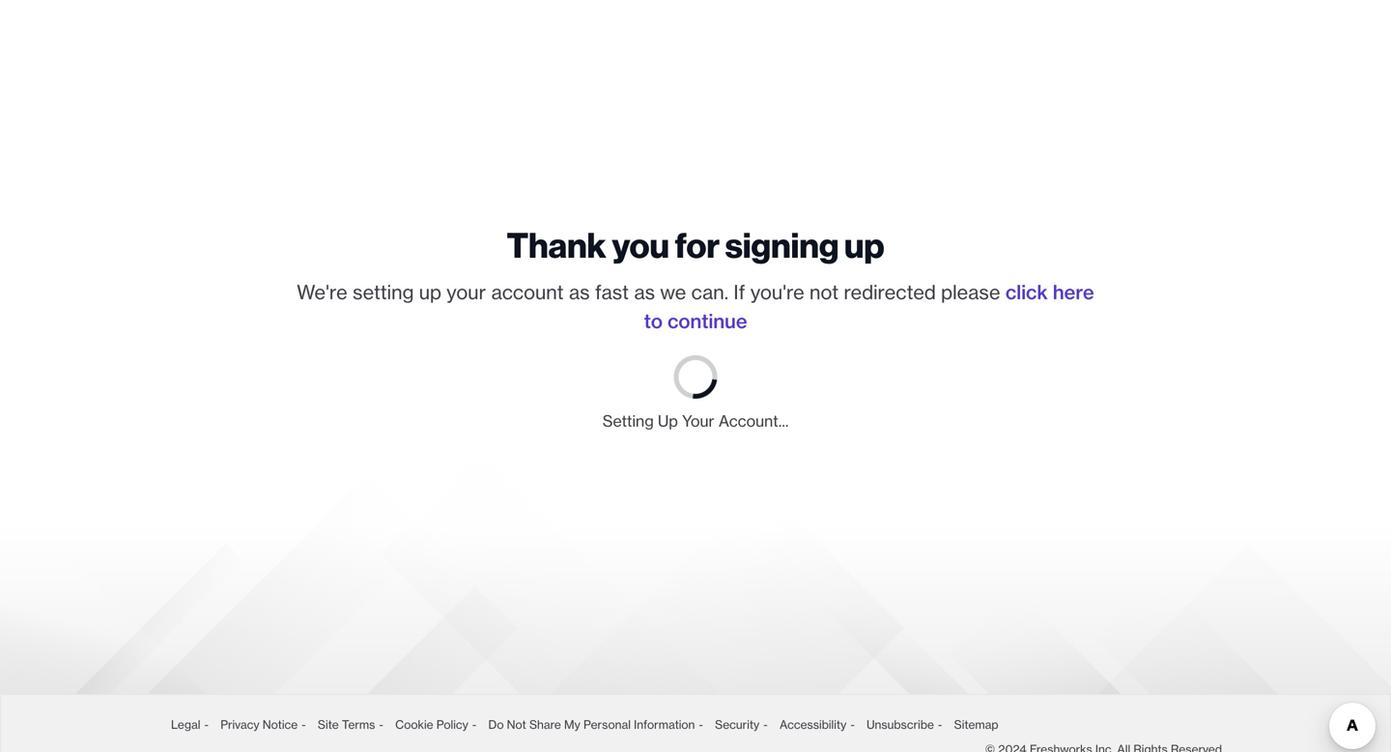 Task type: locate. For each thing, give the bounding box(es) containing it.
signing
[[726, 223, 839, 267]]

sitemap link
[[955, 717, 999, 734]]

0 horizontal spatial your
[[447, 280, 486, 305]]

we
[[660, 280, 687, 305]]

unsubscribe link
[[867, 717, 947, 734]]

up right the setting
[[658, 412, 678, 431]]

1 horizontal spatial up
[[658, 412, 678, 431]]

0 horizontal spatial as
[[569, 280, 590, 305]]

your left account
[[447, 280, 486, 305]]

up
[[845, 223, 885, 267], [419, 280, 442, 305], [658, 412, 678, 431]]

legal link
[[171, 717, 213, 734]]

personal
[[584, 718, 631, 733]]

1 vertical spatial up
[[419, 280, 442, 305]]

1 vertical spatial your
[[682, 412, 715, 431]]

site
[[318, 718, 339, 733]]

share
[[530, 718, 561, 733]]

you
[[612, 223, 670, 267]]

accessibility
[[780, 718, 847, 733]]

redirected
[[844, 280, 936, 305]]

up right setting
[[419, 280, 442, 305]]

security link
[[715, 717, 772, 734]]

we're setting up your account as fast as we can. if you're not redirected please
[[297, 280, 1006, 305]]

privacy notice
[[221, 718, 298, 733]]

legal
[[171, 718, 200, 733]]

my
[[564, 718, 581, 733]]

as left fast
[[569, 280, 590, 305]]

2 horizontal spatial up
[[845, 223, 885, 267]]

setting up your account...
[[603, 412, 789, 431]]

setting
[[603, 412, 654, 431]]

cookie policy link
[[395, 717, 481, 734]]

privacy notice link
[[221, 717, 310, 734]]

as left we
[[634, 280, 655, 305]]

1 horizontal spatial as
[[634, 280, 655, 305]]

your
[[447, 280, 486, 305], [682, 412, 715, 431]]

please
[[941, 280, 1001, 305]]

up up redirected
[[845, 223, 885, 267]]

click here to continue
[[644, 280, 1095, 334]]

your left account...
[[682, 412, 715, 431]]

fast
[[595, 280, 629, 305]]

thank
[[507, 223, 607, 267]]

not
[[507, 718, 527, 733]]

as
[[569, 280, 590, 305], [634, 280, 655, 305]]

privacy
[[221, 718, 260, 733]]

thank you for signing up
[[507, 223, 885, 267]]

click here to continue link
[[644, 280, 1095, 334]]

0 horizontal spatial up
[[419, 280, 442, 305]]

here
[[1053, 280, 1095, 305]]

continue
[[668, 309, 748, 334]]

we're
[[297, 280, 348, 305]]



Task type: describe. For each thing, give the bounding box(es) containing it.
account
[[491, 280, 564, 305]]

you're
[[751, 280, 805, 305]]

do
[[489, 718, 504, 733]]

information
[[634, 718, 695, 733]]

if
[[734, 280, 746, 305]]

do not share my personal information link
[[489, 717, 707, 734]]

site terms link
[[318, 717, 387, 734]]

accessibility link
[[780, 717, 859, 734]]

policy
[[437, 718, 469, 733]]

2 vertical spatial up
[[658, 412, 678, 431]]

for
[[675, 223, 720, 267]]

0 vertical spatial your
[[447, 280, 486, 305]]

1 as from the left
[[569, 280, 590, 305]]

cookie
[[395, 718, 434, 733]]

cookie policy
[[395, 718, 469, 733]]

account...
[[719, 412, 789, 431]]

terms
[[342, 718, 375, 733]]

security
[[715, 718, 760, 733]]

sitemap
[[955, 718, 999, 733]]

to
[[644, 309, 663, 334]]

do not share my personal information
[[489, 718, 695, 733]]

2 as from the left
[[634, 280, 655, 305]]

site terms
[[318, 718, 375, 733]]

notice
[[263, 718, 298, 733]]

0 vertical spatial up
[[845, 223, 885, 267]]

not
[[810, 280, 839, 305]]

click
[[1006, 280, 1048, 305]]

can.
[[692, 280, 729, 305]]

setting
[[353, 280, 414, 305]]

unsubscribe
[[867, 718, 934, 733]]

1 horizontal spatial your
[[682, 412, 715, 431]]



Task type: vqa. For each thing, say whether or not it's contained in the screenshot.
who
no



